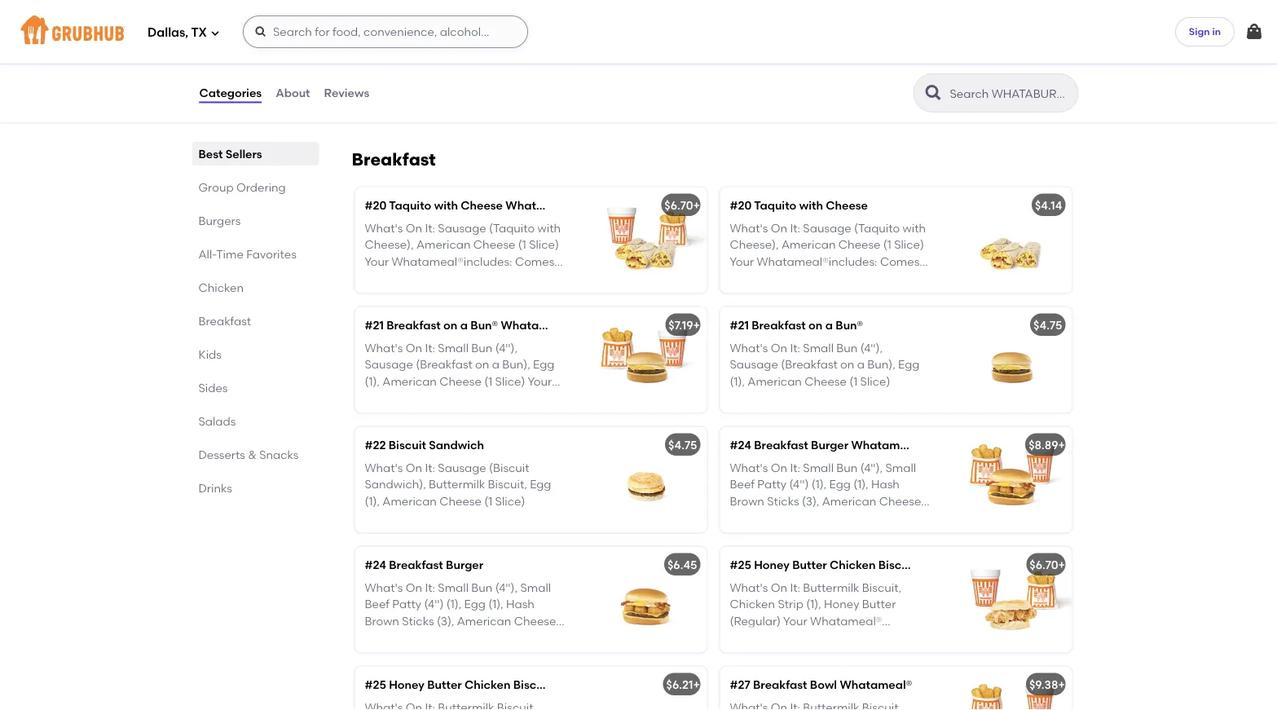Task type: describe. For each thing, give the bounding box(es) containing it.
#27 breakfast bowl whatameal® image
[[950, 667, 1072, 710]]

#25 honey butter chicken biscuit
[[365, 678, 551, 692]]

burger for #24 breakfast burger
[[446, 558, 484, 572]]

slice) inside what's on it: small bun (4"), sausage (breakfast on a bun), egg (1), american cheese (1 slice)
[[861, 375, 891, 388]]

on for #24 breakfast burger
[[406, 581, 422, 595]]

(breakfast for #21 breakfast on a bun®
[[781, 358, 838, 372]]

slice) inside what's on it: small bun (4"), sausage (breakfast on a bun), egg (1), american cheese (1 slice)  your whatameal® includes: comes with hash brown sticks and a coffee.
[[495, 375, 525, 388]]

$6.70 for #20 taquito with cheese whatameal®
[[665, 199, 693, 212]]

$4.75 for what's on it: sausage (biscuit sandwich), buttermilk biscuit, egg (1), american cheese (1 slice)
[[669, 438, 697, 452]]

buttermilk inside what's on it: sausage (biscuit sandwich), buttermilk biscuit, egg (1), american cheese (1 slice)
[[429, 478, 485, 492]]

$8.89 +
[[1029, 438, 1065, 452]]

slice) inside what's on it: sausage (biscuit sandwich), buttermilk biscuit, egg (1), american cheese (1 slice)
[[495, 494, 525, 508]]

on up what's on it: small bun (4"), sausage (breakfast on a bun), egg (1), american cheese (1 slice)
[[809, 318, 823, 332]]

$6.45
[[668, 558, 697, 572]]

#13 whatachick'n® strips 3 piece image
[[950, 9, 1072, 115]]

what's on it: texas toast (1), gravy (1) inside button
[[730, 43, 920, 73]]

on inside what's on it: small bun (4"), sausage (breakfast on a bun), egg (1), american cheese (1 slice)
[[841, 358, 855, 372]]

(regular) inside what's on it: buttermilk biscuit, chicken strip (1), honey butter (regular)  your whatameal® includes: comes with hash brown sticks and a coffee.
[[730, 614, 781, 628]]

(1 inside what's on it: small bun (4"), sausage (breakfast on a bun), egg (1), american cheese (1 slice)  your whatameal® includes: comes with hash brown sticks and a coffee.
[[484, 375, 493, 388]]

biscuit for #25 honey butter chicken biscuit
[[513, 678, 551, 692]]

butter for $6.21 +
[[427, 678, 462, 692]]

+ for #20 taquito with cheese whatameal®
[[693, 199, 700, 212]]

brown inside what's on it: small bun (4"), small beef patty (4") (1), egg (1), hash brown sticks (3), american cheese (1), bacon slices (2), creamy pepper (regular)
[[365, 614, 399, 628]]

breakfast for #24 breakfast burger whatameal®
[[754, 438, 809, 452]]

comes inside what's on it: buttermilk biscuit, chicken strip (1), honey butter (regular)  your whatameal® includes: comes with hash brown sticks and a coffee.
[[782, 631, 821, 645]]

biscuit for #25 honey butter chicken biscuit whatameal®
[[879, 558, 916, 572]]

whatameal® inside what's on it: buttermilk biscuit, chicken strip (1), honey butter (regular)  your whatameal® includes: comes with hash brown sticks and a coffee.
[[810, 614, 882, 628]]

(taquito for #20 taquito with cheese
[[854, 222, 900, 235]]

bun® for #21 breakfast on a bun®
[[836, 318, 863, 332]]

cheese inside what's on it: small bun (4"), sausage (breakfast on a bun), egg (1), american cheese (1 slice)  your whatameal® includes: comes with hash brown sticks and a coffee.
[[440, 375, 482, 388]]

breakfast inside breakfast tab
[[199, 314, 251, 328]]

american inside what's on it: small bun (4"), sausage (breakfast on a bun), egg (1), american cheese (1 slice)
[[748, 375, 802, 388]]

sausage inside what's on it: small bun (4"), sausage (breakfast on a bun), egg (1), american cheese (1 slice)
[[730, 358, 778, 372]]

your for #20 taquito with cheese whatameal®
[[365, 255, 389, 269]]

best sellers
[[199, 147, 262, 161]]

best
[[199, 147, 223, 161]]

slices
[[421, 631, 452, 645]]

$4.14
[[1035, 199, 1063, 212]]

on for #13 whatachick'n® strips 3 piece whatameal®
[[406, 43, 422, 57]]

#20 for #20 taquito with cheese whatameal®
[[365, 199, 387, 212]]

salads
[[199, 414, 236, 428]]

(4"), for #21 breakfast on a bun® whatameal®
[[495, 341, 518, 355]]

$9.38 +
[[1030, 678, 1065, 692]]

what's for #20 taquito with cheese whatameal®
[[365, 222, 403, 235]]

main navigation navigation
[[0, 0, 1278, 64]]

brown inside what's on it: small bun (4"), sausage (breakfast on a bun), egg (1), american cheese (1 slice)  your whatameal® includes: comes with hash brown sticks and a coffee.
[[396, 408, 431, 422]]

#21 for #21 breakfast on a bun®
[[730, 318, 749, 332]]

categories button
[[199, 64, 263, 122]]

#21 for #21 breakfast on a bun® whatameal®
[[365, 318, 384, 332]]

time
[[216, 247, 244, 261]]

$4.75 for what's on it: small bun (4"), sausage (breakfast on a bun), egg (1), american cheese (1 slice)
[[1034, 318, 1063, 332]]

what's for #22 biscuit sandwich
[[365, 461, 403, 475]]

sausage for #22 biscuit sandwich
[[438, 461, 486, 475]]

sign
[[1189, 26, 1210, 37]]

3
[[508, 20, 515, 34]]

hash inside what's on it: buttermilk biscuit, chicken strip (1), honey butter (regular)  your whatameal® includes: comes with hash brown sticks and a coffee.
[[850, 631, 878, 645]]

#20 taquito with cheese image
[[950, 188, 1072, 294]]

bun® for #21 breakfast on a bun® whatameal®
[[471, 318, 498, 332]]

small for #21 breakfast on a bun®
[[803, 341, 834, 355]]

+ for #25 honey butter chicken biscuit
[[693, 678, 700, 692]]

hash up #21 breakfast on a bun® whatameal®
[[391, 271, 419, 285]]

pepper
[[522, 631, 562, 645]]

on inside what's on it: small bun (4"), sausage (breakfast on a bun), egg (1), american cheese (1 slice)  your whatameal® includes: comes with hash brown sticks and a coffee.
[[475, 358, 489, 372]]

(1 inside what's on it: sausage (biscuit sandwich), buttermilk biscuit, egg (1), american cheese (1 slice)
[[484, 494, 493, 508]]

(4"), for #24 breakfast burger
[[495, 581, 518, 595]]

it: for #22 biscuit sandwich
[[425, 461, 435, 475]]

what's on it: small bun (4"), small beef patty (4") (1), egg (1), hash brown sticks (3), american cheese (1), bacon slices (2), creamy pepper (regular)
[[365, 581, 562, 661]]

#25 for #25 honey butter chicken biscuit whatameal®
[[730, 558, 751, 572]]

#21 breakfast on a bun®
[[730, 318, 863, 332]]

with inside what's on it: small bun (4"), sausage (breakfast on a bun), egg (1), american cheese (1 slice)  your whatameal® includes: comes with hash brown sticks and a coffee.
[[533, 391, 556, 405]]

hash inside what's on it: small bun (4"), small beef patty (4") (1), egg (1), hash brown sticks (3), american cheese (1), bacon slices (2), creamy pepper (regular)
[[506, 598, 535, 612]]

hash inside what's on it: small bun (4"), sausage (breakfast on a bun), egg (1), american cheese (1 slice)  your whatameal® includes: comes with hash brown sticks and a coffee.
[[365, 408, 393, 422]]

and inside what's on it: buttermilk biscuit, chicken strip (1), honey butter (regular)  your whatameal® includes: comes with hash brown sticks and a coffee.
[[765, 647, 787, 661]]

creamy
[[475, 631, 520, 645]]

your for #20 taquito with cheese
[[730, 255, 754, 269]]

#22 biscuit sandwich image
[[585, 427, 707, 533]]

desserts & snacks tab
[[199, 446, 313, 463]]

group ordering
[[199, 180, 286, 194]]

categories
[[199, 86, 262, 100]]

honey for #25 honey butter chicken biscuit whatameal®
[[754, 558, 790, 572]]

sticks up #21 breakfast on a bun®
[[824, 271, 856, 285]]

bun), for what's on it: small bun (4"), sausage (breakfast on a bun), egg (1), american cheese (1 slice)
[[868, 358, 896, 372]]

#20 taquito with cheese
[[730, 199, 868, 212]]

on inside button
[[771, 43, 788, 57]]

it: for #21 breakfast on a bun® whatameal®
[[425, 341, 435, 355]]

dallas, tx
[[148, 25, 207, 40]]

#20 taquito with cheese whatameal®
[[365, 199, 578, 212]]

1 toast from the left
[[471, 43, 501, 57]]

butter for $6.70 +
[[793, 558, 827, 572]]

bun for #24 breakfast burger
[[471, 581, 493, 595]]

piece
[[518, 20, 549, 34]]

coffee. inside what's on it: small bun (4"), sausage (breakfast on a bun), egg (1), american cheese (1 slice)  your whatameal® includes: comes with hash brown sticks and a coffee.
[[503, 408, 543, 422]]

it: for #20 taquito with cheese whatameal®
[[425, 222, 435, 235]]

sign in button
[[1175, 17, 1235, 46]]

it: for #25 honey butter chicken biscuit whatameal®
[[790, 581, 801, 595]]

sandwich),
[[365, 478, 426, 492]]

beef
[[365, 598, 390, 612]]

burger for #24 breakfast burger whatameal®
[[811, 438, 849, 452]]

#21 breakfast on a bun® whatameal®
[[365, 318, 573, 332]]

strips
[[474, 20, 506, 34]]

sausage inside what's on it: small bun (4"), sausage (breakfast on a bun), egg (1), american cheese (1 slice)  your whatameal® includes: comes with hash brown sticks and a coffee.
[[365, 358, 413, 372]]

whatachick'n®
[[387, 20, 471, 34]]

favorites
[[246, 247, 297, 261]]

#13
[[365, 20, 384, 34]]

reviews button
[[323, 64, 370, 122]]

what's on it: sausage (biscuit sandwich), buttermilk biscuit, egg (1), american cheese (1 slice)
[[365, 461, 551, 508]]

all-time favorites
[[199, 247, 297, 261]]

svg image
[[254, 25, 267, 38]]

about
[[276, 86, 310, 100]]

(1) inside what's on it: texas toast (1), gravy (1) button
[[730, 60, 742, 73]]

on for #21 breakfast on a bun®
[[771, 341, 788, 355]]

breakfast for #21 breakfast on a bun® whatameal®
[[387, 318, 441, 332]]

$7.19
[[669, 318, 693, 332]]

it: inside button
[[790, 43, 801, 57]]

#20 taquito with cheese whatameal® image
[[585, 188, 707, 294]]

#13 whatachick'n® strips 3 piece whatameal®
[[365, 20, 624, 34]]

american down #20 taquito with cheese whatameal®
[[417, 238, 471, 252]]

includes: inside what's on it: small bun (4"), sausage (breakfast on a bun), egg (1), american cheese (1 slice)  your whatameal® includes: comes with hash brown sticks and a coffee.
[[439, 391, 488, 405]]

(1), inside what's on it: small bun (4"), sausage (breakfast on a bun), egg (1), american cheese (1 slice)
[[730, 375, 745, 388]]

#22 biscuit sandwich
[[365, 438, 484, 452]]

what's on it: buttermilk biscuit, chicken strip (1), honey butter (regular)  your whatameal® includes: comes with hash brown sticks and a coffee.
[[730, 581, 915, 661]]

1 texas from the left
[[438, 43, 469, 57]]

(1), inside what's on it: small bun (4"), sausage (breakfast on a bun), egg (1), american cheese (1 slice)  your whatameal® includes: comes with hash brown sticks and a coffee.
[[365, 375, 380, 388]]

(3),
[[437, 614, 454, 628]]

on for #20 taquito with cheese
[[771, 222, 788, 235]]

patty
[[392, 598, 422, 612]]

#24 breakfast burger whatameal® image
[[950, 427, 1072, 533]]

a inside what's on it: buttermilk biscuit, chicken strip (1), honey butter (regular)  your whatameal® includes: comes with hash brown sticks and a coffee.
[[790, 647, 797, 661]]

$6.21 +
[[667, 678, 700, 692]]

sellers
[[226, 147, 262, 161]]

tx
[[191, 25, 207, 40]]

+ for #27 breakfast bowl whatameal®
[[1059, 678, 1065, 692]]

taquito for #20 taquito with cheese whatameal®
[[389, 199, 432, 212]]

what's on it: small bun (4"), sausage (breakfast on a bun), egg (1), american cheese (1 slice)  your whatameal® includes: comes with hash brown sticks and a coffee.
[[365, 341, 556, 422]]

in
[[1213, 26, 1221, 37]]

$6.70 + for #20 taquito with cheese whatameal®
[[665, 199, 700, 212]]

bowl
[[810, 678, 837, 692]]

small for #21 breakfast on a bun® whatameal®
[[438, 341, 469, 355]]

brown inside what's on it: buttermilk biscuit, chicken strip (1), honey butter (regular)  your whatameal® includes: comes with hash brown sticks and a coffee.
[[881, 631, 915, 645]]

honey for #25 honey butter chicken biscuit
[[389, 678, 425, 692]]

it: for #13 whatachick'n® strips 3 piece whatameal®
[[425, 43, 435, 57]]

about button
[[275, 64, 311, 122]]



Task type: vqa. For each thing, say whether or not it's contained in the screenshot.
#20 Taquito with Cheese Whatameal® On
yes



Task type: locate. For each thing, give the bounding box(es) containing it.
0 horizontal spatial butter
[[427, 678, 462, 692]]

taquito for #20 taquito with cheese
[[754, 199, 797, 212]]

0 horizontal spatial #25
[[365, 678, 386, 692]]

sticks down "patty"
[[402, 614, 434, 628]]

1 horizontal spatial #24
[[730, 438, 752, 452]]

(taquito down #20 taquito with cheese whatameal®
[[489, 222, 535, 235]]

chicken
[[199, 280, 244, 294], [830, 558, 876, 572], [730, 598, 775, 612], [465, 678, 511, 692]]

biscuit, down #25 honey butter chicken biscuit whatameal®
[[862, 581, 902, 595]]

whatameal®includes: for #20 taquito with cheese whatameal®
[[392, 255, 512, 269]]

sausage down #20 taquito with cheese
[[803, 222, 852, 235]]

(breakfast for #21 breakfast on a bun® whatameal®
[[416, 358, 473, 372]]

burger down what's on it: small bun (4"), sausage (breakfast on a bun), egg (1), american cheese (1 slice)
[[811, 438, 849, 452]]

what's
[[365, 43, 403, 57], [730, 43, 768, 57], [365, 222, 403, 235], [730, 222, 768, 235], [365, 341, 403, 355], [730, 341, 768, 355], [365, 461, 403, 475], [365, 581, 403, 595], [730, 581, 768, 595]]

0 horizontal spatial bun),
[[502, 358, 531, 372]]

1 horizontal spatial texas
[[803, 43, 834, 57]]

1 horizontal spatial bun),
[[868, 358, 896, 372]]

1 vertical spatial $6.70 +
[[1030, 558, 1065, 572]]

whatameal®
[[552, 20, 624, 34], [506, 199, 578, 212], [501, 318, 573, 332], [365, 391, 437, 405], [852, 438, 924, 452], [919, 558, 991, 572], [810, 614, 882, 628], [840, 678, 912, 692]]

your
[[365, 255, 389, 269], [730, 255, 754, 269], [528, 375, 552, 388], [784, 614, 808, 628]]

(taquito down #20 taquito with cheese
[[854, 222, 900, 235]]

what's for #20 taquito with cheese
[[730, 222, 768, 235]]

buttermilk down #25 honey butter chicken biscuit whatameal®
[[803, 581, 860, 595]]

chicken inside tab
[[199, 280, 244, 294]]

0 horizontal spatial toast
[[471, 43, 501, 57]]

(biscuit
[[489, 461, 530, 475]]

#24 for #24 breakfast burger
[[365, 558, 386, 572]]

snacks
[[259, 448, 299, 461]]

it: inside what's on it: small bun (4"), sausage (breakfast on a bun), egg (1), american cheese (1 slice)  your whatameal® includes: comes with hash brown sticks and a coffee.
[[425, 341, 435, 355]]

0 horizontal spatial #20
[[365, 199, 387, 212]]

Search WHATABURGER search field
[[949, 86, 1073, 101]]

(taquito for #20 taquito with cheese whatameal®
[[489, 222, 535, 235]]

0 horizontal spatial biscuit
[[389, 438, 426, 452]]

chicken down the creamy
[[465, 678, 511, 692]]

butter
[[793, 558, 827, 572], [862, 598, 896, 612], [427, 678, 462, 692]]

chicken tab
[[199, 279, 313, 296]]

what's for #25 honey butter chicken biscuit whatameal®
[[730, 581, 768, 595]]

it: for #20 taquito with cheese
[[790, 222, 801, 235]]

search icon image
[[924, 83, 944, 103]]

#25 down bacon
[[365, 678, 386, 692]]

egg inside what's on it: sausage (biscuit sandwich), buttermilk biscuit, egg (1), american cheese (1 slice)
[[530, 478, 551, 492]]

(4"), inside what's on it: small bun (4"), sausage (breakfast on a bun), egg (1), american cheese (1 slice)
[[861, 341, 883, 355]]

biscuit, down (biscuit
[[488, 478, 527, 492]]

2 what's on it: sausage (taquito with cheese), american cheese (1 slice) your whatameal®includes: comes with hash brown sticks and a coffee. from the left
[[730, 222, 926, 302]]

whatameal®includes: down #20 taquito with cheese
[[757, 255, 878, 269]]

0 horizontal spatial honey
[[389, 678, 425, 692]]

ordering
[[236, 180, 286, 194]]

1 vertical spatial honey
[[824, 598, 860, 612]]

american down #20 taquito with cheese
[[782, 238, 836, 252]]

sticks up #27
[[730, 647, 762, 661]]

0 horizontal spatial burger
[[446, 558, 484, 572]]

bun down #21 breakfast on a bun® whatameal®
[[471, 341, 493, 355]]

#21 breakfast on a bun® image
[[950, 307, 1072, 413]]

#25 for #25 honey butter chicken biscuit
[[365, 678, 386, 692]]

group
[[199, 180, 234, 194]]

all-time favorites tab
[[199, 245, 313, 263]]

cheese inside what's on it: sausage (biscuit sandwich), buttermilk biscuit, egg (1), american cheese (1 slice)
[[440, 494, 482, 508]]

bun
[[471, 341, 493, 355], [837, 341, 858, 355], [471, 581, 493, 595]]

hash up #22
[[365, 408, 393, 422]]

sausage down #20 taquito with cheese whatameal®
[[438, 222, 486, 235]]

&
[[248, 448, 257, 461]]

(4")
[[424, 598, 444, 612]]

0 vertical spatial buttermilk
[[429, 478, 485, 492]]

$4.75
[[1034, 318, 1063, 332], [669, 438, 697, 452]]

0 horizontal spatial biscuit,
[[488, 478, 527, 492]]

1 vertical spatial biscuit,
[[862, 581, 902, 595]]

on inside what's on it: sausage (biscuit sandwich), buttermilk biscuit, egg (1), american cheese (1 slice)
[[406, 461, 422, 475]]

2 toast from the left
[[837, 43, 867, 57]]

1 horizontal spatial biscuit,
[[862, 581, 902, 595]]

kids
[[199, 347, 222, 361]]

0 horizontal spatial taquito
[[389, 199, 432, 212]]

+
[[693, 199, 700, 212], [693, 318, 700, 332], [1059, 438, 1065, 452], [1059, 558, 1065, 572], [693, 678, 700, 692], [1059, 678, 1065, 692]]

coffee. inside what's on it: buttermilk biscuit, chicken strip (1), honey butter (regular)  your whatameal® includes: comes with hash brown sticks and a coffee.
[[800, 647, 840, 661]]

american inside what's on it: small bun (4"), small beef patty (4") (1), egg (1), hash brown sticks (3), american cheese (1), bacon slices (2), creamy pepper (regular)
[[457, 614, 511, 628]]

and inside what's on it: small bun (4"), sausage (breakfast on a bun), egg (1), american cheese (1 slice)  your whatameal® includes: comes with hash brown sticks and a coffee.
[[468, 408, 490, 422]]

on
[[444, 318, 458, 332], [809, 318, 823, 332], [475, 358, 489, 372], [841, 358, 855, 372]]

0 horizontal spatial includes:
[[439, 391, 488, 405]]

1 horizontal spatial $6.70 +
[[1030, 558, 1065, 572]]

#24 breakfast burger whatameal®
[[730, 438, 924, 452]]

#22
[[365, 438, 386, 452]]

0 horizontal spatial whatameal®includes:
[[392, 255, 512, 269]]

+ for #24 breakfast burger whatameal®
[[1059, 438, 1065, 452]]

american down the sandwich),
[[383, 494, 437, 508]]

sausage for #20 taquito with cheese whatameal®
[[438, 222, 486, 235]]

(4"),
[[495, 341, 518, 355], [861, 341, 883, 355], [495, 581, 518, 595]]

svg image right 'in'
[[1245, 22, 1264, 42]]

sides tab
[[199, 379, 313, 396]]

best sellers tab
[[199, 145, 313, 162]]

(1), inside button
[[869, 43, 884, 57]]

it: inside what's on it: small bun (4"), small beef patty (4") (1), egg (1), hash brown sticks (3), american cheese (1), bacon slices (2), creamy pepper (regular)
[[425, 581, 435, 595]]

0 horizontal spatial (taquito
[[489, 222, 535, 235]]

1 horizontal spatial bun®
[[836, 318, 863, 332]]

1 vertical spatial burger
[[446, 558, 484, 572]]

american up #22 biscuit sandwich
[[383, 375, 437, 388]]

1 horizontal spatial biscuit
[[513, 678, 551, 692]]

sausage for #20 taquito with cheese
[[803, 222, 852, 235]]

#13 whatachick'n® strips 3 piece whatameal® image
[[585, 9, 707, 115]]

small down #21 breakfast on a bun® whatameal®
[[438, 341, 469, 355]]

biscuit, inside what's on it: sausage (biscuit sandwich), buttermilk biscuit, egg (1), american cheese (1 slice)
[[488, 478, 527, 492]]

2 horizontal spatial biscuit
[[879, 558, 916, 572]]

your inside what's on it: small bun (4"), sausage (breakfast on a bun), egg (1), american cheese (1 slice)  your whatameal® includes: comes with hash brown sticks and a coffee.
[[528, 375, 552, 388]]

small for #24 breakfast burger
[[438, 581, 469, 595]]

comes inside what's on it: small bun (4"), sausage (breakfast on a bun), egg (1), american cheese (1 slice)  your whatameal® includes: comes with hash brown sticks and a coffee.
[[491, 391, 530, 405]]

$6.70
[[665, 199, 693, 212], [1030, 558, 1059, 572]]

buttermilk inside what's on it: buttermilk biscuit, chicken strip (1), honey butter (regular)  your whatameal® includes: comes with hash brown sticks and a coffee.
[[803, 581, 860, 595]]

comes
[[515, 255, 555, 269], [880, 255, 920, 269], [491, 391, 530, 405], [782, 631, 821, 645]]

0 horizontal spatial what's on it: sausage (taquito with cheese), american cheese (1 slice) your whatameal®includes: comes with hash brown sticks and a coffee.
[[365, 222, 561, 302]]

0 horizontal spatial #21
[[365, 318, 384, 332]]

1 horizontal spatial gravy
[[887, 43, 920, 57]]

0 vertical spatial includes:
[[439, 391, 488, 405]]

on for #25 honey butter chicken biscuit whatameal®
[[771, 581, 788, 595]]

sticks inside what's on it: small bun (4"), small beef patty (4") (1), egg (1), hash brown sticks (3), american cheese (1), bacon slices (2), creamy pepper (regular)
[[402, 614, 434, 628]]

sausage
[[438, 222, 486, 235], [803, 222, 852, 235], [365, 358, 413, 372], [730, 358, 778, 372], [438, 461, 486, 475]]

egg for what's on it: small bun (4"), sausage (breakfast on a bun), egg (1), american cheese (1 slice)  your whatameal® includes: comes with hash brown sticks and a coffee.
[[533, 358, 555, 372]]

2 taquito from the left
[[754, 199, 797, 212]]

0 vertical spatial biscuit
[[389, 438, 426, 452]]

2 bun), from the left
[[868, 358, 896, 372]]

what's on it: small bun (4"), sausage (breakfast on a bun), egg (1), american cheese (1 slice)
[[730, 341, 920, 388]]

0 vertical spatial biscuit,
[[488, 478, 527, 492]]

1 vertical spatial $6.70
[[1030, 558, 1059, 572]]

egg
[[533, 358, 555, 372], [898, 358, 920, 372], [530, 478, 551, 492], [464, 598, 486, 612]]

1 vertical spatial $4.75
[[669, 438, 697, 452]]

(1 inside what's on it: small bun (4"), sausage (breakfast on a bun), egg (1), american cheese (1 slice)
[[850, 375, 858, 388]]

(4"), down #21 breakfast on a bun® whatameal®
[[495, 341, 518, 355]]

$9.38
[[1030, 678, 1059, 692]]

(breakfast
[[416, 358, 473, 372], [781, 358, 838, 372]]

includes: inside what's on it: buttermilk biscuit, chicken strip (1), honey butter (regular)  your whatameal® includes: comes with hash brown sticks and a coffee.
[[730, 631, 779, 645]]

0 horizontal spatial $4.75
[[669, 438, 697, 452]]

0 vertical spatial #24
[[730, 438, 752, 452]]

1 horizontal spatial honey
[[754, 558, 790, 572]]

#24 breakfast burger image
[[585, 547, 707, 653]]

1 (breakfast from the left
[[416, 358, 473, 372]]

1 horizontal spatial butter
[[793, 558, 827, 572]]

svg image right tx in the top of the page
[[210, 28, 220, 38]]

1 taquito from the left
[[389, 199, 432, 212]]

0 horizontal spatial (regular)
[[365, 647, 416, 661]]

#24 breakfast burger
[[365, 558, 484, 572]]

bun down #21 breakfast on a bun®
[[837, 341, 858, 355]]

1 (taquito from the left
[[489, 222, 535, 235]]

texas inside what's on it: texas toast (1), gravy (1) button
[[803, 43, 834, 57]]

2 (breakfast from the left
[[781, 358, 838, 372]]

what's on it: sausage (taquito with cheese), american cheese (1 slice) your whatameal®includes: comes with hash brown sticks and a coffee.
[[365, 222, 561, 302], [730, 222, 926, 302]]

2 cheese), from the left
[[730, 238, 779, 252]]

on down #21 breakfast on a bun®
[[841, 358, 855, 372]]

small
[[438, 341, 469, 355], [803, 341, 834, 355], [438, 581, 469, 595], [520, 581, 551, 595]]

0 vertical spatial $6.70 +
[[665, 199, 700, 212]]

taquito
[[389, 199, 432, 212], [754, 199, 797, 212]]

#27
[[730, 678, 751, 692]]

1 horizontal spatial #25
[[730, 558, 751, 572]]

(1)
[[365, 60, 377, 73], [730, 60, 742, 73]]

egg inside what's on it: small bun (4"), small beef patty (4") (1), egg (1), hash brown sticks (3), american cheese (1), bacon slices (2), creamy pepper (regular)
[[464, 598, 486, 612]]

all-
[[199, 247, 216, 261]]

on inside what's on it: small bun (4"), sausage (breakfast on a bun), egg (1), american cheese (1 slice)
[[771, 341, 788, 355]]

egg inside what's on it: small bun (4"), sausage (breakfast on a bun), egg (1), american cheese (1 slice)  your whatameal® includes: comes with hash brown sticks and a coffee.
[[533, 358, 555, 372]]

it: inside what's on it: sausage (biscuit sandwich), buttermilk biscuit, egg (1), american cheese (1 slice)
[[425, 461, 435, 475]]

what's inside what's on it: buttermilk biscuit, chicken strip (1), honey butter (regular)  your whatameal® includes: comes with hash brown sticks and a coffee.
[[730, 581, 768, 595]]

0 horizontal spatial $6.70
[[665, 199, 693, 212]]

(1), inside what's on it: sausage (biscuit sandwich), buttermilk biscuit, egg (1), american cheese (1 slice)
[[365, 494, 380, 508]]

bun up the creamy
[[471, 581, 493, 595]]

includes: up #27
[[730, 631, 779, 645]]

sausage down the sandwich
[[438, 461, 486, 475]]

and
[[494, 271, 516, 285], [859, 271, 881, 285], [468, 408, 490, 422], [765, 647, 787, 661]]

2 horizontal spatial honey
[[824, 598, 860, 612]]

buttermilk down the sandwich
[[429, 478, 485, 492]]

small up pepper at the left bottom of the page
[[520, 581, 551, 595]]

it: for #21 breakfast on a bun®
[[790, 341, 801, 355]]

1 bun® from the left
[[471, 318, 498, 332]]

what's for #21 breakfast on a bun® whatameal®
[[365, 341, 403, 355]]

(regular) inside what's on it: small bun (4"), small beef patty (4") (1), egg (1), hash brown sticks (3), american cheese (1), bacon slices (2), creamy pepper (regular)
[[365, 647, 416, 661]]

small inside what's on it: small bun (4"), sausage (breakfast on a bun), egg (1), american cheese (1 slice)
[[803, 341, 834, 355]]

salads tab
[[199, 413, 313, 430]]

0 horizontal spatial what's on it: texas toast (1), gravy (1)
[[365, 43, 555, 73]]

what's inside what's on it: small bun (4"), sausage (breakfast on a bun), egg (1), american cheese (1 slice)
[[730, 341, 768, 355]]

sticks inside what's on it: buttermilk biscuit, chicken strip (1), honey butter (regular)  your whatameal® includes: comes with hash brown sticks and a coffee.
[[730, 647, 762, 661]]

2 #21 from the left
[[730, 318, 749, 332]]

chicken up what's on it: buttermilk biscuit, chicken strip (1), honey butter (regular)  your whatameal® includes: comes with hash brown sticks and a coffee. on the right bottom of the page
[[830, 558, 876, 572]]

0 horizontal spatial gravy
[[522, 43, 555, 57]]

#20 for #20 taquito with cheese
[[730, 199, 752, 212]]

hash up #21 breakfast on a bun®
[[756, 271, 784, 285]]

bun), inside what's on it: small bun (4"), sausage (breakfast on a bun), egg (1), american cheese (1 slice)
[[868, 358, 896, 372]]

it: for #24 breakfast burger
[[425, 581, 435, 595]]

1 horizontal spatial $4.75
[[1034, 318, 1063, 332]]

bun inside what's on it: small bun (4"), sausage (breakfast on a bun), egg (1), american cheese (1 slice)
[[837, 341, 858, 355]]

desserts & snacks
[[199, 448, 299, 461]]

1 bun), from the left
[[502, 358, 531, 372]]

(1), inside what's on it: buttermilk biscuit, chicken strip (1), honey butter (regular)  your whatameal® includes: comes with hash brown sticks and a coffee.
[[806, 598, 821, 612]]

0 horizontal spatial buttermilk
[[429, 478, 485, 492]]

hash up #27 breakfast bowl whatameal®
[[850, 631, 878, 645]]

1 horizontal spatial $6.70
[[1030, 558, 1059, 572]]

sausage up #22
[[365, 358, 413, 372]]

what's on it: sausage (taquito with cheese), american cheese (1 slice) your whatameal®includes: comes with hash brown sticks and a coffee. for #20 taquito with cheese
[[730, 222, 926, 302]]

slice)
[[529, 238, 559, 252], [894, 238, 924, 252], [495, 375, 525, 388], [861, 375, 891, 388], [495, 494, 525, 508]]

(breakfast inside what's on it: small bun (4"), sausage (breakfast on a bun), egg (1), american cheese (1 slice)  your whatameal® includes: comes with hash brown sticks and a coffee.
[[416, 358, 473, 372]]

cheese),
[[365, 238, 414, 252], [730, 238, 779, 252]]

0 horizontal spatial #24
[[365, 558, 386, 572]]

1 horizontal spatial cheese),
[[730, 238, 779, 252]]

1 what's on it: sausage (taquito with cheese), american cheese (1 slice) your whatameal®includes: comes with hash brown sticks and a coffee. from the left
[[365, 222, 561, 302]]

sides
[[199, 381, 228, 395]]

#27 breakfast bowl whatameal®
[[730, 678, 912, 692]]

on down #21 breakfast on a bun® whatameal®
[[475, 358, 489, 372]]

toast inside what's on it: texas toast (1), gravy (1) button
[[837, 43, 867, 57]]

2 gravy from the left
[[887, 43, 920, 57]]

bun® up what's on it: small bun (4"), sausage (breakfast on a bun), egg (1), american cheese (1 slice)  your whatameal® includes: comes with hash brown sticks and a coffee.
[[471, 318, 498, 332]]

0 horizontal spatial $6.70 +
[[665, 199, 700, 212]]

small inside what's on it: small bun (4"), sausage (breakfast on a bun), egg (1), american cheese (1 slice)  your whatameal® includes: comes with hash brown sticks and a coffee.
[[438, 341, 469, 355]]

$6.70 for #25 honey butter chicken biscuit whatameal®
[[1030, 558, 1059, 572]]

what's for #21 breakfast on a bun®
[[730, 341, 768, 355]]

1 horizontal spatial taquito
[[754, 199, 797, 212]]

bun for #21 breakfast on a bun®
[[837, 341, 858, 355]]

whatameal® inside what's on it: small bun (4"), sausage (breakfast on a bun), egg (1), american cheese (1 slice)  your whatameal® includes: comes with hash brown sticks and a coffee.
[[365, 391, 437, 405]]

kids tab
[[199, 346, 313, 363]]

on for #20 taquito with cheese whatameal®
[[406, 222, 422, 235]]

(regular) down "strip"
[[730, 614, 781, 628]]

1 #20 from the left
[[365, 199, 387, 212]]

burger
[[811, 438, 849, 452], [446, 558, 484, 572]]

butter down #25 honey butter chicken biscuit whatameal®
[[862, 598, 896, 612]]

1 vertical spatial includes:
[[730, 631, 779, 645]]

what's on it: sausage (taquito with cheese), american cheese (1 slice) your whatameal®includes: comes with hash brown sticks and a coffee. for #20 taquito with cheese whatameal®
[[365, 222, 561, 302]]

$6.21
[[667, 678, 693, 692]]

$7.19 +
[[669, 318, 700, 332]]

on for #21 breakfast on a bun® whatameal®
[[406, 341, 422, 355]]

1 vertical spatial #24
[[365, 558, 386, 572]]

cheese inside what's on it: small bun (4"), small beef patty (4") (1), egg (1), hash brown sticks (3), american cheese (1), bacon slices (2), creamy pepper (regular)
[[514, 614, 556, 628]]

desserts
[[199, 448, 245, 461]]

0 vertical spatial (regular)
[[730, 614, 781, 628]]

hash
[[391, 271, 419, 285], [756, 271, 784, 285], [365, 408, 393, 422], [506, 598, 535, 612], [850, 631, 878, 645]]

american down #21 breakfast on a bun®
[[748, 375, 802, 388]]

0 vertical spatial butter
[[793, 558, 827, 572]]

#24 for #24 breakfast burger whatameal®
[[730, 438, 752, 452]]

bacon
[[383, 631, 418, 645]]

2 (1) from the left
[[730, 60, 742, 73]]

sticks
[[459, 271, 491, 285], [824, 271, 856, 285], [433, 408, 465, 422], [402, 614, 434, 628], [730, 647, 762, 661]]

0 horizontal spatial (breakfast
[[416, 358, 473, 372]]

on inside what's on it: buttermilk biscuit, chicken strip (1), honey butter (regular)  your whatameal® includes: comes with hash brown sticks and a coffee.
[[771, 581, 788, 595]]

1 horizontal spatial (regular)
[[730, 614, 781, 628]]

breakfast tab
[[199, 312, 313, 329]]

#21
[[365, 318, 384, 332], [730, 318, 749, 332]]

1 vertical spatial #25
[[365, 678, 386, 692]]

(breakfast inside what's on it: small bun (4"), sausage (breakfast on a bun), egg (1), american cheese (1 slice)
[[781, 358, 838, 372]]

0 horizontal spatial svg image
[[210, 28, 220, 38]]

(regular) down bacon
[[365, 647, 416, 661]]

breakfast for #24 breakfast burger
[[389, 558, 443, 572]]

butter down slices
[[427, 678, 462, 692]]

sausage down #21 breakfast on a bun®
[[730, 358, 778, 372]]

(4"), down #21 breakfast on a bun®
[[861, 341, 883, 355]]

it:
[[425, 43, 435, 57], [790, 43, 801, 57], [425, 222, 435, 235], [790, 222, 801, 235], [425, 341, 435, 355], [790, 341, 801, 355], [425, 461, 435, 475], [425, 581, 435, 595], [790, 581, 801, 595]]

2 (taquito from the left
[[854, 222, 900, 235]]

1 horizontal spatial (1)
[[730, 60, 742, 73]]

#24
[[730, 438, 752, 452], [365, 558, 386, 572]]

what's on it: texas toast (1), gravy (1) button
[[720, 9, 1072, 115]]

1 vertical spatial butter
[[862, 598, 896, 612]]

sandwich
[[429, 438, 484, 452]]

(1),
[[504, 43, 519, 57], [869, 43, 884, 57], [365, 375, 380, 388], [730, 375, 745, 388], [365, 494, 380, 508], [447, 598, 462, 612], [489, 598, 504, 612], [806, 598, 821, 612], [365, 631, 380, 645]]

#25 right $6.45
[[730, 558, 751, 572]]

1 gravy from the left
[[522, 43, 555, 57]]

egg for what's on it: small bun (4"), small beef patty (4") (1), egg (1), hash brown sticks (3), american cheese (1), bacon slices (2), creamy pepper (regular)
[[464, 598, 486, 612]]

(breakfast down #21 breakfast on a bun® whatameal®
[[416, 358, 473, 372]]

honey inside what's on it: buttermilk biscuit, chicken strip (1), honey butter (regular)  your whatameal® includes: comes with hash brown sticks and a coffee.
[[824, 598, 860, 612]]

2 vertical spatial biscuit
[[513, 678, 551, 692]]

cheese inside what's on it: small bun (4"), sausage (breakfast on a bun), egg (1), american cheese (1 slice)
[[805, 375, 847, 388]]

american inside what's on it: small bun (4"), sausage (breakfast on a bun), egg (1), american cheese (1 slice)  your whatameal® includes: comes with hash brown sticks and a coffee.
[[383, 375, 437, 388]]

biscuit, inside what's on it: buttermilk biscuit, chicken strip (1), honey butter (regular)  your whatameal® includes: comes with hash brown sticks and a coffee.
[[862, 581, 902, 595]]

sign in
[[1189, 26, 1221, 37]]

what's for #13 whatachick'n® strips 3 piece whatameal®
[[365, 43, 403, 57]]

a inside what's on it: small bun (4"), sausage (breakfast on a bun), egg (1), american cheese (1 slice)
[[857, 358, 865, 372]]

butter up "strip"
[[793, 558, 827, 572]]

1 #21 from the left
[[365, 318, 384, 332]]

1 horizontal spatial #21
[[730, 318, 749, 332]]

sausage inside what's on it: sausage (biscuit sandwich), buttermilk biscuit, egg (1), american cheese (1 slice)
[[438, 461, 486, 475]]

#21 breakfast on a bun® whatameal® image
[[585, 307, 707, 413]]

butter inside what's on it: buttermilk biscuit, chicken strip (1), honey butter (regular)  your whatameal® includes: comes with hash brown sticks and a coffee.
[[862, 598, 896, 612]]

honey
[[754, 558, 790, 572], [824, 598, 860, 612], [389, 678, 425, 692]]

american inside what's on it: sausage (biscuit sandwich), buttermilk biscuit, egg (1), american cheese (1 slice)
[[383, 494, 437, 508]]

1 horizontal spatial whatameal®includes:
[[757, 255, 878, 269]]

chicken left "strip"
[[730, 598, 775, 612]]

2 bun® from the left
[[836, 318, 863, 332]]

0 vertical spatial #25
[[730, 558, 751, 572]]

Search for food, convenience, alcohol... search field
[[243, 15, 528, 48]]

1 horizontal spatial (breakfast
[[781, 358, 838, 372]]

it: inside what's on it: buttermilk biscuit, chicken strip (1), honey butter (regular)  your whatameal® includes: comes with hash brown sticks and a coffee.
[[790, 581, 801, 595]]

+ for #21 breakfast on a bun® whatameal®
[[693, 318, 700, 332]]

#25 honey butter chicken biscuit image
[[585, 667, 707, 710]]

includes: up the sandwich
[[439, 391, 488, 405]]

$6.70 +
[[665, 199, 700, 212], [1030, 558, 1065, 572]]

0 horizontal spatial (1)
[[365, 60, 377, 73]]

with inside what's on it: buttermilk biscuit, chicken strip (1), honey butter (regular)  your whatameal® includes: comes with hash brown sticks and a coffee.
[[824, 631, 847, 645]]

hash up pepper at the left bottom of the page
[[506, 598, 535, 612]]

bun® up what's on it: small bun (4"), sausage (breakfast on a bun), egg (1), american cheese (1 slice)
[[836, 318, 863, 332]]

0 horizontal spatial texas
[[438, 43, 469, 57]]

american
[[417, 238, 471, 252], [782, 238, 836, 252], [383, 375, 437, 388], [748, 375, 802, 388], [383, 494, 437, 508], [457, 614, 511, 628]]

1 horizontal spatial what's on it: sausage (taquito with cheese), american cheese (1 slice) your whatameal®includes: comes with hash brown sticks and a coffee.
[[730, 222, 926, 302]]

it: inside what's on it: small bun (4"), sausage (breakfast on a bun), egg (1), american cheese (1 slice)
[[790, 341, 801, 355]]

small up (4") on the left of the page
[[438, 581, 469, 595]]

your for #25 honey butter chicken biscuit whatameal®
[[784, 614, 808, 628]]

whatameal®includes:
[[392, 255, 512, 269], [757, 255, 878, 269]]

coffee.
[[365, 288, 405, 302], [730, 288, 770, 302], [503, 408, 543, 422], [800, 647, 840, 661]]

(4"), inside what's on it: small bun (4"), small beef patty (4") (1), egg (1), hash brown sticks (3), american cheese (1), bacon slices (2), creamy pepper (regular)
[[495, 581, 518, 595]]

0 horizontal spatial cheese),
[[365, 238, 414, 252]]

cheese), for #20 taquito with cheese
[[730, 238, 779, 252]]

strip
[[778, 598, 804, 612]]

1 horizontal spatial #20
[[730, 199, 752, 212]]

what's inside what's on it: small bun (4"), sausage (breakfast on a bun), egg (1), american cheese (1 slice)  your whatameal® includes: comes with hash brown sticks and a coffee.
[[365, 341, 403, 355]]

bun®
[[471, 318, 498, 332], [836, 318, 863, 332]]

+ for #25 honey butter chicken biscuit whatameal®
[[1059, 558, 1065, 572]]

#25 honey butter chicken biscuit whatameal® image
[[950, 547, 1072, 653]]

what's inside what's on it: sausage (biscuit sandwich), buttermilk biscuit, egg (1), american cheese (1 slice)
[[365, 461, 403, 475]]

egg inside what's on it: small bun (4"), sausage (breakfast on a bun), egg (1), american cheese (1 slice)
[[898, 358, 920, 372]]

svg image
[[1245, 22, 1264, 42], [210, 28, 220, 38]]

drinks
[[199, 481, 232, 495]]

breakfast for #21 breakfast on a bun®
[[752, 318, 806, 332]]

2 horizontal spatial butter
[[862, 598, 896, 612]]

(2),
[[455, 631, 472, 645]]

1 horizontal spatial burger
[[811, 438, 849, 452]]

(taquito
[[489, 222, 535, 235], [854, 222, 900, 235]]

drinks tab
[[199, 479, 313, 496]]

what's inside what's on it: texas toast (1), gravy (1) button
[[730, 43, 768, 57]]

2 #20 from the left
[[730, 199, 752, 212]]

1 horizontal spatial svg image
[[1245, 22, 1264, 42]]

1 whatameal®includes: from the left
[[392, 255, 512, 269]]

bun inside what's on it: small bun (4"), sausage (breakfast on a bun), egg (1), american cheese (1 slice)  your whatameal® includes: comes with hash brown sticks and a coffee.
[[471, 341, 493, 355]]

biscuit
[[389, 438, 426, 452], [879, 558, 916, 572], [513, 678, 551, 692]]

bun inside what's on it: small bun (4"), small beef patty (4") (1), egg (1), hash brown sticks (3), american cheese (1), bacon slices (2), creamy pepper (regular)
[[471, 581, 493, 595]]

#25 honey butter chicken biscuit whatameal®
[[730, 558, 991, 572]]

1 vertical spatial biscuit
[[879, 558, 916, 572]]

2 texas from the left
[[803, 43, 834, 57]]

with
[[434, 199, 458, 212], [800, 199, 823, 212], [538, 222, 561, 235], [903, 222, 926, 235], [365, 271, 388, 285], [730, 271, 753, 285], [533, 391, 556, 405], [824, 631, 847, 645]]

0 horizontal spatial bun®
[[471, 318, 498, 332]]

chicken inside what's on it: buttermilk biscuit, chicken strip (1), honey butter (regular)  your whatameal® includes: comes with hash brown sticks and a coffee.
[[730, 598, 775, 612]]

bun), inside what's on it: small bun (4"), sausage (breakfast on a bun), egg (1), american cheese (1 slice)  your whatameal® includes: comes with hash brown sticks and a coffee.
[[502, 358, 531, 372]]

1 vertical spatial (regular)
[[365, 647, 416, 661]]

(4"), inside what's on it: small bun (4"), sausage (breakfast on a bun), egg (1), american cheese (1 slice)  your whatameal® includes: comes with hash brown sticks and a coffee.
[[495, 341, 518, 355]]

honey up "strip"
[[754, 558, 790, 572]]

2 whatameal®includes: from the left
[[757, 255, 878, 269]]

what's on it: sausage (taquito with cheese), american cheese (1 slice) your whatameal®includes: comes with hash brown sticks and a coffee. down #20 taquito with cheese whatameal®
[[365, 222, 561, 302]]

breakfast
[[352, 149, 436, 170], [199, 314, 251, 328], [387, 318, 441, 332], [752, 318, 806, 332], [754, 438, 809, 452], [389, 558, 443, 572], [753, 678, 808, 692]]

breakfast for #27 breakfast bowl whatameal®
[[753, 678, 808, 692]]

2 vertical spatial honey
[[389, 678, 425, 692]]

1 cheese), from the left
[[365, 238, 414, 252]]

your inside what's on it: buttermilk biscuit, chicken strip (1), honey butter (regular)  your whatameal® includes: comes with hash brown sticks and a coffee.
[[784, 614, 808, 628]]

american up the creamy
[[457, 614, 511, 628]]

what's on it: texas toast (1), gravy (1)
[[365, 43, 555, 73], [730, 43, 920, 73]]

1 (1) from the left
[[365, 60, 377, 73]]

cheese), for #20 taquito with cheese whatameal®
[[365, 238, 414, 252]]

small down #21 breakfast on a bun®
[[803, 341, 834, 355]]

burgers
[[199, 214, 241, 227]]

honey down #25 honey butter chicken biscuit whatameal®
[[824, 598, 860, 612]]

bun), for what's on it: small bun (4"), sausage (breakfast on a bun), egg (1), american cheese (1 slice)  your whatameal® includes: comes with hash brown sticks and a coffee.
[[502, 358, 531, 372]]

(breakfast down #21 breakfast on a bun®
[[781, 358, 838, 372]]

1 what's on it: texas toast (1), gravy (1) from the left
[[365, 43, 555, 73]]

egg for what's on it: small bun (4"), sausage (breakfast on a bun), egg (1), american cheese (1 slice)
[[898, 358, 920, 372]]

sticks up the sandwich
[[433, 408, 465, 422]]

(4"), for #21 breakfast on a bun®
[[861, 341, 883, 355]]

1 horizontal spatial what's on it: texas toast (1), gravy (1)
[[730, 43, 920, 73]]

1 horizontal spatial buttermilk
[[803, 581, 860, 595]]

chicken down time
[[199, 280, 244, 294]]

burgers tab
[[199, 212, 313, 229]]

burger up what's on it: small bun (4"), small beef patty (4") (1), egg (1), hash brown sticks (3), american cheese (1), bacon slices (2), creamy pepper (regular)
[[446, 558, 484, 572]]

reviews
[[324, 86, 370, 100]]

honey down bacon
[[389, 678, 425, 692]]

on inside what's on it: small bun (4"), sausage (breakfast on a bun), egg (1), american cheese (1 slice)  your whatameal® includes: comes with hash brown sticks and a coffee.
[[406, 341, 422, 355]]

group ordering tab
[[199, 179, 313, 196]]

whatameal®includes: for #20 taquito with cheese
[[757, 255, 878, 269]]

bun for #21 breakfast on a bun® whatameal®
[[471, 341, 493, 355]]

gravy inside button
[[887, 43, 920, 57]]

sticks up #21 breakfast on a bun® whatameal®
[[459, 271, 491, 285]]

0 vertical spatial burger
[[811, 438, 849, 452]]

(4"), up the creamy
[[495, 581, 518, 595]]

on for #22 biscuit sandwich
[[406, 461, 422, 475]]

sticks inside what's on it: small bun (4"), sausage (breakfast on a bun), egg (1), american cheese (1 slice)  your whatameal® includes: comes with hash brown sticks and a coffee.
[[433, 408, 465, 422]]

0 vertical spatial $4.75
[[1034, 318, 1063, 332]]

what's on it: sausage (taquito with cheese), american cheese (1 slice) your whatameal®includes: comes with hash brown sticks and a coffee. down #20 taquito with cheese
[[730, 222, 926, 302]]

dallas,
[[148, 25, 188, 40]]

1 horizontal spatial includes:
[[730, 631, 779, 645]]

2 what's on it: texas toast (1), gravy (1) from the left
[[730, 43, 920, 73]]

on inside what's on it: small bun (4"), small beef patty (4") (1), egg (1), hash brown sticks (3), american cheese (1), bacon slices (2), creamy pepper (regular)
[[406, 581, 422, 595]]

(1
[[518, 238, 526, 252], [884, 238, 892, 252], [484, 375, 493, 388], [850, 375, 858, 388], [484, 494, 493, 508]]

2 vertical spatial butter
[[427, 678, 462, 692]]

what's for #24 breakfast burger
[[365, 581, 403, 595]]

1 horizontal spatial (taquito
[[854, 222, 900, 235]]

whatameal®includes: down #20 taquito with cheese whatameal®
[[392, 255, 512, 269]]

biscuit,
[[488, 478, 527, 492], [862, 581, 902, 595]]

$8.89
[[1029, 438, 1059, 452]]

on up what's on it: small bun (4"), sausage (breakfast on a bun), egg (1), american cheese (1 slice)  your whatameal® includes: comes with hash brown sticks and a coffee.
[[444, 318, 458, 332]]

gravy
[[522, 43, 555, 57], [887, 43, 920, 57]]

0 vertical spatial honey
[[754, 558, 790, 572]]

$6.70 + for #25 honey butter chicken biscuit whatameal®
[[1030, 558, 1065, 572]]

1 horizontal spatial toast
[[837, 43, 867, 57]]

what's inside what's on it: small bun (4"), small beef patty (4") (1), egg (1), hash brown sticks (3), american cheese (1), bacon slices (2), creamy pepper (regular)
[[365, 581, 403, 595]]

1 vertical spatial buttermilk
[[803, 581, 860, 595]]

0 vertical spatial $6.70
[[665, 199, 693, 212]]



